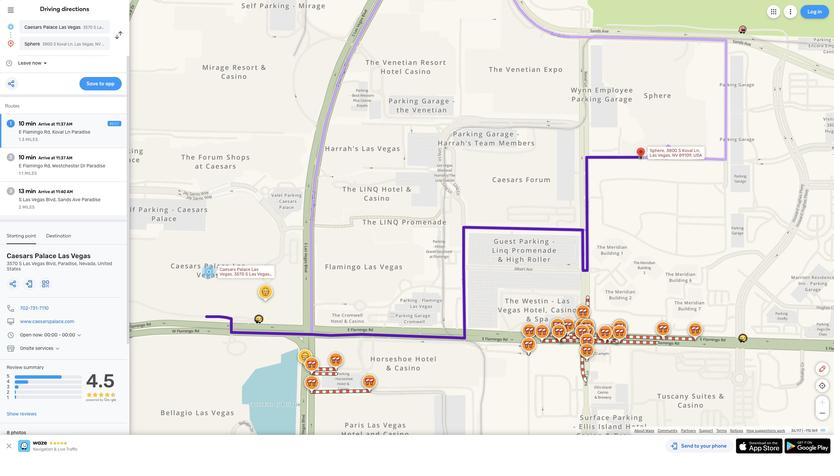 Task type: vqa. For each thing, say whether or not it's contained in the screenshot.
5:00 on the top of the page
no



Task type: locate. For each thing, give the bounding box(es) containing it.
1 down 4
[[7, 396, 9, 401]]

2 10 min arrive at 11:37 am from the top
[[19, 154, 72, 161]]

flamingo inside e flamingo rd, westchester dr paradise 1.1 miles
[[23, 163, 43, 169]]

blvd,
[[46, 197, 57, 203], [46, 261, 57, 267]]

1 horizontal spatial 89109,
[[679, 153, 693, 158]]

caesars for caesars palace las vegas
[[24, 24, 42, 30]]

paradise
[[72, 129, 90, 135], [86, 163, 105, 169], [82, 197, 101, 203]]

0 vertical spatial nv
[[95, 42, 101, 47]]

1 vertical spatial am
[[66, 156, 72, 161]]

community
[[658, 429, 678, 434]]

show
[[7, 412, 19, 418]]

2 flamingo from the top
[[23, 163, 43, 169]]

usa inside sphere 3800 s koval ln, las vegas, nv 89109, usa
[[115, 42, 123, 47]]

7110
[[39, 306, 49, 312]]

show reviews
[[7, 412, 37, 418]]

work
[[777, 429, 785, 434]]

11:37 up ln at top left
[[56, 122, 66, 127]]

sphere
[[24, 41, 40, 47]]

2 vertical spatial koval
[[682, 148, 693, 153]]

s down "13"
[[19, 197, 22, 203]]

2 inside 5 4 3 2 1
[[7, 390, 9, 396]]

terms link
[[717, 429, 727, 434]]

ln, inside sphere, 3800 s koval ln, las vegas, nv 89109, usa
[[694, 148, 700, 153]]

clock image
[[5, 59, 13, 67]]

usa inside sphere, 3800 s koval ln, las vegas, nv 89109, usa
[[694, 153, 702, 158]]

00:00 down the www.caesarspalace.com
[[62, 333, 75, 338]]

flamingo for e flamingo rd, westchester dr paradise
[[23, 163, 43, 169]]

1 down routes
[[10, 121, 11, 126]]

united
[[98, 261, 112, 267]]

am
[[66, 122, 72, 127], [66, 156, 72, 161], [67, 190, 73, 194]]

nv inside sphere 3800 s koval ln, las vegas, nv 89109, usa
[[95, 42, 101, 47]]

paradise inside the e flamingo rd, koval ln paradise 1.3 miles
[[72, 129, 90, 135]]

min for e flamingo rd, koval ln paradise
[[26, 120, 36, 127]]

1 10 min arrive at 11:37 am from the top
[[19, 120, 72, 127]]

11:37 up westchester
[[56, 156, 66, 161]]

palace for caesars palace las vegas 3570 s las vegas blvd, paradise, nevada, united states
[[35, 252, 56, 260]]

2 10 from the top
[[19, 154, 24, 161]]

3800 inside sphere, 3800 s koval ln, las vegas, nv 89109, usa
[[667, 148, 677, 153]]

rd,
[[44, 129, 51, 135], [44, 163, 51, 169]]

1 vertical spatial 89109,
[[679, 153, 693, 158]]

0 vertical spatial ln,
[[68, 42, 74, 47]]

caesars inside caesars palace las vegas 3570 s las vegas blvd, paradise, nevada, united states
[[7, 252, 33, 260]]

0 vertical spatial 2
[[9, 155, 12, 160]]

arrive
[[38, 122, 50, 127], [38, 156, 50, 161], [38, 190, 50, 194]]

1 vertical spatial usa
[[694, 153, 702, 158]]

11:37 for westchester
[[56, 156, 66, 161]]

0 vertical spatial rd,
[[44, 129, 51, 135]]

00:00 right now: on the left bottom of the page
[[44, 333, 57, 338]]

summary
[[23, 365, 44, 371]]

2 vertical spatial am
[[67, 190, 73, 194]]

1 arrive from the top
[[38, 122, 50, 127]]

3 min from the top
[[26, 188, 36, 195]]

arrive inside "13 min arrive at 11:40 am"
[[38, 190, 50, 194]]

10 up '1.3'
[[19, 120, 24, 127]]

1 vertical spatial at
[[51, 156, 55, 161]]

min for s las vegas blvd, sands ave paradise
[[26, 188, 36, 195]]

1 vertical spatial 1
[[7, 396, 9, 401]]

caesars palace las vegas button
[[19, 20, 110, 34]]

nv inside sphere, 3800 s koval ln, las vegas, nv 89109, usa
[[672, 153, 678, 158]]

1 min from the top
[[26, 120, 36, 127]]

2 vertical spatial paradise
[[82, 197, 101, 203]]

0 vertical spatial usa
[[115, 42, 123, 47]]

s right 'sphere,'
[[679, 148, 681, 153]]

0 horizontal spatial vegas,
[[82, 42, 94, 47]]

1 vertical spatial min
[[26, 154, 36, 161]]

s down caesars palace las vegas
[[53, 42, 56, 47]]

e up '1.3'
[[19, 129, 22, 135]]

0 vertical spatial arrive
[[38, 122, 50, 127]]

ave
[[72, 197, 81, 203]]

koval right 'sphere,'
[[682, 148, 693, 153]]

10 min arrive at 11:37 am for westchester
[[19, 154, 72, 161]]

koval left ln at top left
[[52, 129, 64, 135]]

paradise right dr
[[86, 163, 105, 169]]

2 vertical spatial at
[[51, 190, 55, 194]]

2 rd, from the top
[[44, 163, 51, 169]]

0 vertical spatial palace
[[43, 24, 58, 30]]

1 vertical spatial palace
[[35, 252, 56, 260]]

1 vertical spatial ln,
[[694, 148, 700, 153]]

am up ln at top left
[[66, 122, 72, 127]]

min down the e flamingo rd, koval ln paradise 1.3 miles
[[26, 154, 36, 161]]

0 vertical spatial caesars
[[24, 24, 42, 30]]

0 horizontal spatial 3800
[[42, 42, 52, 47]]

flamingo up the 1.1
[[23, 163, 43, 169]]

0 vertical spatial e
[[19, 129, 22, 135]]

e for e flamingo rd, koval ln paradise
[[19, 129, 22, 135]]

partners
[[681, 429, 696, 434]]

89109, inside sphere, 3800 s koval ln, las vegas, nv 89109, usa
[[679, 153, 693, 158]]

at for koval
[[51, 122, 55, 127]]

starting point button
[[7, 233, 36, 244]]

rd, left ln at top left
[[44, 129, 51, 135]]

at up e flamingo rd, westchester dr paradise 1.1 miles
[[51, 156, 55, 161]]

suggestions
[[755, 429, 776, 434]]

2 11:37 from the top
[[56, 156, 66, 161]]

1 horizontal spatial 1
[[10, 121, 11, 126]]

10 min arrive at 11:37 am
[[19, 120, 72, 127], [19, 154, 72, 161]]

1 vertical spatial 3
[[7, 385, 10, 390]]

leave now
[[18, 60, 41, 66]]

rd, inside e flamingo rd, westchester dr paradise 1.1 miles
[[44, 163, 51, 169]]

89109, for sphere,
[[679, 153, 693, 158]]

1 vertical spatial caesars
[[7, 252, 33, 260]]

rd, inside the e flamingo rd, koval ln paradise 1.3 miles
[[44, 129, 51, 135]]

1 horizontal spatial 00:00
[[62, 333, 75, 338]]

0 vertical spatial flamingo
[[23, 129, 43, 135]]

about
[[634, 429, 645, 434]]

states
[[7, 267, 21, 272]]

am for sands
[[67, 190, 73, 194]]

ln,
[[68, 42, 74, 47], [694, 148, 700, 153]]

0 horizontal spatial 1
[[7, 396, 9, 401]]

paradise right ln at top left
[[72, 129, 90, 135]]

paradise for e flamingo rd, koval ln paradise
[[72, 129, 90, 135]]

10 min arrive at 11:37 am up the e flamingo rd, koval ln paradise 1.3 miles
[[19, 120, 72, 127]]

2
[[9, 155, 12, 160], [19, 205, 21, 210], [7, 390, 9, 396]]

36.117 | -115.169
[[791, 429, 818, 434]]

1 horizontal spatial usa
[[694, 153, 702, 158]]

1 vertical spatial miles
[[25, 171, 37, 176]]

koval inside sphere 3800 s koval ln, las vegas, nv 89109, usa
[[57, 42, 67, 47]]

min right "13"
[[26, 188, 36, 195]]

miles down "13"
[[22, 205, 35, 210]]

flamingo inside the e flamingo rd, koval ln paradise 1.3 miles
[[23, 129, 43, 135]]

zoom out image
[[818, 410, 827, 418]]

paradise right ave
[[82, 197, 101, 203]]

arrive for koval
[[38, 122, 50, 127]]

palace
[[43, 24, 58, 30], [35, 252, 56, 260]]

1 e from the top
[[19, 129, 22, 135]]

nv
[[95, 42, 101, 47], [672, 153, 678, 158]]

0 vertical spatial blvd,
[[46, 197, 57, 203]]

now:
[[33, 333, 43, 338]]

- up chevron down icon
[[59, 333, 61, 338]]

10 min arrive at 11:37 am up e flamingo rd, westchester dr paradise 1.1 miles
[[19, 154, 72, 161]]

2 min from the top
[[26, 154, 36, 161]]

3800 inside sphere 3800 s koval ln, las vegas, nv 89109, usa
[[42, 42, 52, 47]]

x image
[[5, 443, 13, 451]]

2 vertical spatial 2
[[7, 390, 9, 396]]

0 horizontal spatial ln,
[[68, 42, 74, 47]]

nv for sphere
[[95, 42, 101, 47]]

caesars up 3570 at the left
[[7, 252, 33, 260]]

arrive for blvd,
[[38, 190, 50, 194]]

e inside e flamingo rd, westchester dr paradise 1.1 miles
[[19, 163, 22, 169]]

arrive up the e flamingo rd, koval ln paradise 1.3 miles
[[38, 122, 50, 127]]

1
[[10, 121, 11, 126], [7, 396, 9, 401]]

1 11:37 from the top
[[56, 122, 66, 127]]

vegas, inside sphere 3800 s koval ln, las vegas, nv 89109, usa
[[82, 42, 94, 47]]

am up westchester
[[66, 156, 72, 161]]

2 vertical spatial miles
[[22, 205, 35, 210]]

1 rd, from the top
[[44, 129, 51, 135]]

at
[[51, 122, 55, 127], [51, 156, 55, 161], [51, 190, 55, 194]]

navigation & live traffic
[[33, 448, 78, 452]]

s right 3570 at the left
[[19, 261, 22, 267]]

arrive up e flamingo rd, westchester dr paradise 1.1 miles
[[38, 156, 50, 161]]

0 vertical spatial am
[[66, 122, 72, 127]]

1 vertical spatial 10 min arrive at 11:37 am
[[19, 154, 72, 161]]

1 vertical spatial nv
[[672, 153, 678, 158]]

vegas down "13 min arrive at 11:40 am"
[[31, 197, 45, 203]]

1 vertical spatial paradise
[[86, 163, 105, 169]]

0 vertical spatial at
[[51, 122, 55, 127]]

1 10 from the top
[[19, 120, 24, 127]]

3800 right 'sphere,'
[[667, 148, 677, 153]]

ln, for sphere
[[68, 42, 74, 47]]

1 vertical spatial rd,
[[44, 163, 51, 169]]

koval inside the e flamingo rd, koval ln paradise 1.3 miles
[[52, 129, 64, 135]]

miles inside the e flamingo rd, koval ln paradise 1.3 miles
[[26, 137, 38, 142]]

open now: 00:00 - 00:00 button
[[20, 333, 83, 338]]

1 horizontal spatial vegas,
[[658, 153, 671, 158]]

1 vertical spatial -
[[804, 429, 806, 434]]

1 vertical spatial 3800
[[667, 148, 677, 153]]

1 vertical spatial vegas,
[[658, 153, 671, 158]]

1 vertical spatial flamingo
[[23, 163, 43, 169]]

arrive left 11:40
[[38, 190, 50, 194]]

vegas, inside sphere, 3800 s koval ln, las vegas, nv 89109, usa
[[658, 153, 671, 158]]

89109, inside sphere 3800 s koval ln, las vegas, nv 89109, usa
[[102, 42, 114, 47]]

89109, for sphere
[[102, 42, 114, 47]]

ln
[[65, 129, 70, 135]]

89109,
[[102, 42, 114, 47], [679, 153, 693, 158]]

palace down destination button
[[35, 252, 56, 260]]

10 up the 1.1
[[19, 154, 24, 161]]

caesars up sphere
[[24, 24, 42, 30]]

at left 11:40
[[51, 190, 55, 194]]

rd, left westchester
[[44, 163, 51, 169]]

koval down caesars palace las vegas button
[[57, 42, 67, 47]]

1 horizontal spatial nv
[[672, 153, 678, 158]]

0 vertical spatial koval
[[57, 42, 67, 47]]

0 vertical spatial 11:37
[[56, 122, 66, 127]]

1 horizontal spatial 3800
[[667, 148, 677, 153]]

vegas up sphere 3800 s koval ln, las vegas, nv 89109, usa
[[67, 24, 81, 30]]

routes
[[5, 103, 20, 109]]

1 vertical spatial 11:37
[[56, 156, 66, 161]]

las inside button
[[59, 24, 66, 30]]

palace inside caesars palace las vegas 3570 s las vegas blvd, paradise, nevada, united states
[[35, 252, 56, 260]]

koval
[[57, 42, 67, 47], [52, 129, 64, 135], [682, 148, 693, 153]]

e inside the e flamingo rd, koval ln paradise 1.3 miles
[[19, 129, 22, 135]]

e up the 1.1
[[19, 163, 22, 169]]

1 vertical spatial blvd,
[[46, 261, 57, 267]]

- right |
[[804, 429, 806, 434]]

10 for e flamingo rd, koval ln paradise
[[19, 120, 24, 127]]

las
[[59, 24, 66, 30], [75, 42, 81, 47], [650, 153, 657, 158], [23, 197, 30, 203], [58, 252, 70, 260], [23, 261, 31, 267]]

am for ln
[[66, 122, 72, 127]]

0 horizontal spatial -
[[59, 333, 61, 338]]

00:00
[[44, 333, 57, 338], [62, 333, 75, 338]]

live
[[58, 448, 65, 452]]

1 horizontal spatial -
[[804, 429, 806, 434]]

nv for sphere,
[[672, 153, 678, 158]]

point
[[25, 233, 36, 239]]

palace down the driving in the top of the page
[[43, 24, 58, 30]]

8
[[7, 431, 10, 436]]

2 00:00 from the left
[[62, 333, 75, 338]]

1 vertical spatial e
[[19, 163, 22, 169]]

0 horizontal spatial 89109,
[[102, 42, 114, 47]]

miles inside s las vegas blvd, sands ave paradise 2 miles
[[22, 205, 35, 210]]

0 vertical spatial vegas,
[[82, 42, 94, 47]]

caesars inside caesars palace las vegas button
[[24, 24, 42, 30]]

1 vertical spatial 2
[[19, 205, 21, 210]]

1 flamingo from the top
[[23, 129, 43, 135]]

waze
[[646, 429, 655, 434]]

starting point
[[7, 233, 36, 239]]

blvd, down "13 min arrive at 11:40 am"
[[46, 197, 57, 203]]

blvd, inside caesars palace las vegas 3570 s las vegas blvd, paradise, nevada, united states
[[46, 261, 57, 267]]

koval for e flamingo rd, koval ln paradise
[[52, 129, 64, 135]]

1 horizontal spatial ln,
[[694, 148, 700, 153]]

0 vertical spatial 3800
[[42, 42, 52, 47]]

palace inside button
[[43, 24, 58, 30]]

0 vertical spatial 10
[[19, 120, 24, 127]]

s inside s las vegas blvd, sands ave paradise 2 miles
[[19, 197, 22, 203]]

0 horizontal spatial usa
[[115, 42, 123, 47]]

-
[[59, 333, 61, 338], [804, 429, 806, 434]]

1 vertical spatial 10
[[19, 154, 24, 161]]

paradise inside e flamingo rd, westchester dr paradise 1.1 miles
[[86, 163, 105, 169]]

arrive for westchester
[[38, 156, 50, 161]]

0 horizontal spatial 00:00
[[44, 333, 57, 338]]

ln, inside sphere 3800 s koval ln, las vegas, nv 89109, usa
[[68, 42, 74, 47]]

rd, for westchester
[[44, 163, 51, 169]]

&
[[54, 448, 57, 452]]

0 vertical spatial min
[[26, 120, 36, 127]]

1 vertical spatial arrive
[[38, 156, 50, 161]]

flamingo up '1.3'
[[23, 129, 43, 135]]

partners link
[[681, 429, 696, 434]]

2 e from the top
[[19, 163, 22, 169]]

3 arrive from the top
[[38, 190, 50, 194]]

ln, for sphere,
[[694, 148, 700, 153]]

3 left "13"
[[9, 188, 12, 194]]

2 arrive from the top
[[38, 156, 50, 161]]

miles for e flamingo rd, westchester dr paradise
[[25, 171, 37, 176]]

usa
[[115, 42, 123, 47], [694, 153, 702, 158]]

vegas, for sphere,
[[658, 153, 671, 158]]

s inside caesars palace las vegas 3570 s las vegas blvd, paradise, nevada, united states
[[19, 261, 22, 267]]

miles inside e flamingo rd, westchester dr paradise 1.1 miles
[[25, 171, 37, 176]]

vegas,
[[82, 42, 94, 47], [658, 153, 671, 158]]

terms
[[717, 429, 727, 434]]

3800 for sphere,
[[667, 148, 677, 153]]

0 vertical spatial 3
[[9, 188, 12, 194]]

community link
[[658, 429, 678, 434]]

las inside sphere, 3800 s koval ln, las vegas, nv 89109, usa
[[650, 153, 657, 158]]

sphere,
[[650, 148, 665, 153]]

0 vertical spatial 10 min arrive at 11:37 am
[[19, 120, 72, 127]]

at inside "13 min arrive at 11:40 am"
[[51, 190, 55, 194]]

1 vertical spatial koval
[[52, 129, 64, 135]]

2 vertical spatial min
[[26, 188, 36, 195]]

las inside s las vegas blvd, sands ave paradise 2 miles
[[23, 197, 30, 203]]

vegas inside button
[[67, 24, 81, 30]]

0 vertical spatial 89109,
[[102, 42, 114, 47]]

at up the e flamingo rd, koval ln paradise 1.3 miles
[[51, 122, 55, 127]]

open now: 00:00 - 00:00
[[20, 333, 75, 338]]

vegas right states
[[32, 261, 45, 267]]

blvd, left paradise,
[[46, 261, 57, 267]]

e
[[19, 129, 22, 135], [19, 163, 22, 169]]

vegas
[[67, 24, 81, 30], [31, 197, 45, 203], [71, 252, 91, 260], [32, 261, 45, 267]]

2 vertical spatial arrive
[[38, 190, 50, 194]]

miles right '1.3'
[[26, 137, 38, 142]]

rd, for koval
[[44, 129, 51, 135]]

am inside "13 min arrive at 11:40 am"
[[67, 190, 73, 194]]

caesars
[[24, 24, 42, 30], [7, 252, 33, 260]]

min up the e flamingo rd, koval ln paradise 1.3 miles
[[26, 120, 36, 127]]

10
[[19, 120, 24, 127], [19, 154, 24, 161]]

miles right the 1.1
[[25, 171, 37, 176]]

0 vertical spatial miles
[[26, 137, 38, 142]]

navigation
[[33, 448, 53, 452]]

3 down 5
[[7, 385, 10, 390]]

pencil image
[[819, 366, 827, 374]]

am right 11:40
[[67, 190, 73, 194]]

0 vertical spatial paradise
[[72, 129, 90, 135]]

call image
[[7, 305, 15, 313]]

3800
[[42, 42, 52, 47], [667, 148, 677, 153]]

3800 right sphere
[[42, 42, 52, 47]]

support
[[699, 429, 713, 434]]

am for dr
[[66, 156, 72, 161]]

1 inside 5 4 3 2 1
[[7, 396, 9, 401]]

0 horizontal spatial nv
[[95, 42, 101, 47]]

miles
[[26, 137, 38, 142], [25, 171, 37, 176], [22, 205, 35, 210]]



Task type: describe. For each thing, give the bounding box(es) containing it.
onsite services
[[20, 346, 53, 352]]

driving
[[40, 5, 60, 13]]

services
[[35, 346, 53, 352]]

usa for sphere,
[[694, 153, 702, 158]]

10 for e flamingo rd, westchester dr paradise
[[19, 154, 24, 161]]

sphere 3800 s koval ln, las vegas, nv 89109, usa
[[24, 41, 123, 47]]

vegas inside s las vegas blvd, sands ave paradise 2 miles
[[31, 197, 45, 203]]

36.117
[[791, 429, 802, 434]]

leave
[[18, 60, 31, 66]]

8 photos
[[7, 431, 26, 436]]

notices link
[[730, 429, 743, 434]]

flamingo for e flamingo rd, koval ln paradise
[[23, 129, 43, 135]]

computer image
[[7, 318, 15, 326]]

paradise inside s las vegas blvd, sands ave paradise 2 miles
[[82, 197, 101, 203]]

how suggestions work link
[[747, 429, 785, 434]]

702-731-7110 link
[[20, 306, 49, 312]]

miles for e flamingo rd, koval ln paradise
[[26, 137, 38, 142]]

best
[[110, 122, 119, 126]]

how
[[747, 429, 754, 434]]

1 00:00 from the left
[[44, 333, 57, 338]]

link image
[[821, 428, 826, 434]]

starting
[[7, 233, 24, 239]]

s inside sphere, 3800 s koval ln, las vegas, nv 89109, usa
[[679, 148, 681, 153]]

0 vertical spatial -
[[59, 333, 61, 338]]

3 inside 5 4 3 2 1
[[7, 385, 10, 390]]

at for westchester
[[51, 156, 55, 161]]

onsite services button
[[20, 346, 62, 352]]

open
[[20, 333, 32, 338]]

13
[[19, 188, 24, 195]]

702-731-7110
[[20, 306, 49, 312]]

11:37 for koval
[[56, 122, 66, 127]]

5 4 3 2 1
[[7, 374, 10, 401]]

4.5
[[86, 371, 115, 393]]

usa for sphere
[[115, 42, 123, 47]]

palace for caesars palace las vegas
[[43, 24, 58, 30]]

westchester
[[52, 163, 79, 169]]

4
[[7, 379, 10, 385]]

1.3
[[19, 137, 24, 142]]

5
[[7, 374, 9, 380]]

koval for sphere
[[57, 42, 67, 47]]

www.caesarspalace.com
[[20, 319, 74, 325]]

e for e flamingo rd, westchester dr paradise
[[19, 163, 22, 169]]

chevron down image
[[75, 333, 83, 338]]

destination
[[46, 233, 71, 239]]

clock image
[[7, 332, 15, 340]]

s las vegas blvd, sands ave paradise 2 miles
[[19, 197, 101, 210]]

caesars palace las vegas 3570 s las vegas blvd, paradise, nevada, united states
[[7, 252, 112, 272]]

current location image
[[7, 23, 15, 31]]

paradise,
[[58, 261, 78, 267]]

notices
[[730, 429, 743, 434]]

115.169
[[806, 429, 818, 434]]

traffic
[[66, 448, 78, 452]]

vegas, for sphere
[[82, 42, 94, 47]]

www.caesarspalace.com link
[[20, 319, 74, 325]]

dr
[[80, 163, 85, 169]]

0 vertical spatial 1
[[10, 121, 11, 126]]

reviews
[[20, 412, 37, 418]]

review
[[7, 365, 22, 371]]

sands
[[58, 197, 71, 203]]

at for blvd,
[[51, 190, 55, 194]]

2 inside s las vegas blvd, sands ave paradise 2 miles
[[19, 205, 21, 210]]

nevada,
[[79, 261, 97, 267]]

review summary
[[7, 365, 44, 371]]

caesars for caesars palace las vegas 3570 s las vegas blvd, paradise, nevada, united states
[[7, 252, 33, 260]]

|
[[802, 429, 803, 434]]

chevron down image
[[53, 346, 62, 352]]

sphere, 3800 s koval ln, las vegas, nv 89109, usa
[[650, 148, 702, 158]]

onsite
[[20, 346, 34, 352]]

zoom in image
[[818, 399, 827, 407]]

e flamingo rd, westchester dr paradise 1.1 miles
[[19, 163, 105, 176]]

driving directions
[[40, 5, 89, 13]]

location image
[[7, 40, 15, 48]]

directions
[[62, 5, 89, 13]]

10 min arrive at 11:37 am for koval
[[19, 120, 72, 127]]

now
[[32, 60, 41, 66]]

3570
[[7, 261, 18, 267]]

las inside sphere 3800 s koval ln, las vegas, nv 89109, usa
[[75, 42, 81, 47]]

support link
[[699, 429, 713, 434]]

min for e flamingo rd, westchester dr paradise
[[26, 154, 36, 161]]

about waze link
[[634, 429, 655, 434]]

1.1
[[19, 171, 23, 176]]

702-
[[20, 306, 30, 312]]

destination button
[[46, 233, 71, 244]]

blvd, inside s las vegas blvd, sands ave paradise 2 miles
[[46, 197, 57, 203]]

about waze community partners support terms notices how suggestions work
[[634, 429, 785, 434]]

photos
[[11, 431, 26, 436]]

s inside sphere 3800 s koval ln, las vegas, nv 89109, usa
[[53, 42, 56, 47]]

paradise for e flamingo rd, westchester dr paradise
[[86, 163, 105, 169]]

vegas up the nevada,
[[71, 252, 91, 260]]

3800 for sphere
[[42, 42, 52, 47]]

caesars palace las vegas
[[24, 24, 81, 30]]

store image
[[7, 345, 15, 353]]

11:40
[[56, 190, 66, 194]]

e flamingo rd, koval ln paradise 1.3 miles
[[19, 129, 90, 142]]

731-
[[30, 306, 39, 312]]

koval inside sphere, 3800 s koval ln, las vegas, nv 89109, usa
[[682, 148, 693, 153]]

13 min arrive at 11:40 am
[[19, 188, 73, 195]]



